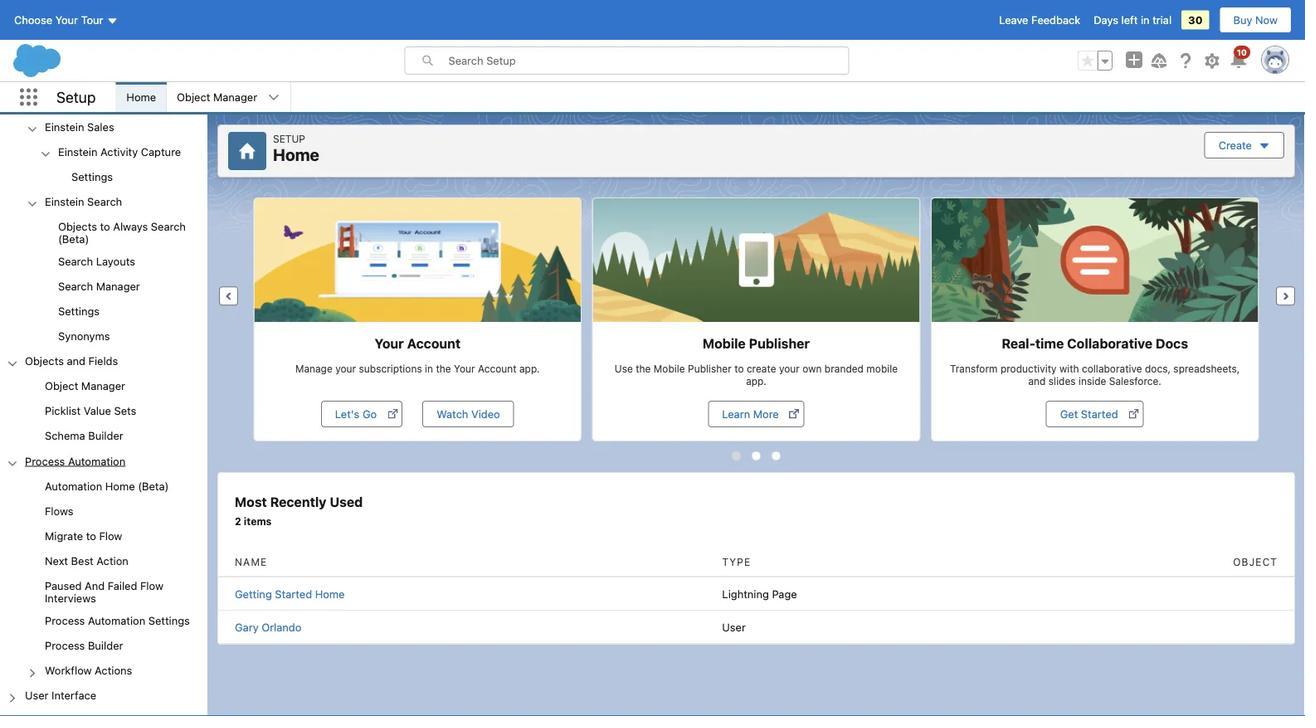 Task type: locate. For each thing, give the bounding box(es) containing it.
1 horizontal spatial setup
[[273, 133, 305, 144]]

trial
[[1153, 14, 1172, 26]]

1 horizontal spatial and
[[1029, 376, 1046, 388]]

manager
[[213, 91, 257, 103], [96, 280, 140, 292], [81, 380, 125, 392]]

flow up the 'action'
[[99, 530, 122, 542]]

1 vertical spatial object
[[45, 380, 78, 392]]

1 horizontal spatial in
[[1142, 14, 1150, 26]]

setup for setup home
[[273, 133, 305, 144]]

process for process automation settings
[[45, 615, 85, 627]]

1 vertical spatial flow
[[140, 580, 163, 592]]

search up the objects to always search (beta)
[[87, 195, 122, 208]]

1 horizontal spatial your
[[780, 363, 800, 375]]

spreadsheets,
[[1174, 363, 1241, 375]]

paused and failed flow interviews
[[45, 580, 163, 605]]

getting started home
[[235, 588, 345, 600]]

0 vertical spatial (beta)
[[58, 233, 89, 245]]

started up orlando at the bottom
[[275, 588, 312, 600]]

0 vertical spatial settings link
[[71, 170, 113, 185]]

account
[[407, 336, 461, 352], [478, 363, 517, 375]]

1 horizontal spatial to
[[100, 220, 110, 233]]

1 vertical spatial settings link
[[58, 305, 100, 320]]

to left always
[[100, 220, 110, 233]]

to up next best action
[[86, 530, 96, 542]]

process down interviews
[[45, 615, 85, 627]]

app.
[[520, 363, 540, 375], [747, 376, 767, 388]]

user left interface
[[25, 689, 49, 702]]

picklist
[[45, 405, 81, 417]]

to inside "use the mobile publisher to create your own branded mobile app."
[[735, 363, 744, 375]]

1 vertical spatial object manager link
[[45, 380, 125, 395]]

in
[[1142, 14, 1150, 26], [425, 363, 433, 375]]

process up workflow
[[45, 640, 85, 652]]

0 horizontal spatial the
[[436, 363, 451, 375]]

0 vertical spatial setup
[[56, 88, 96, 106]]

0 horizontal spatial object manager
[[45, 380, 125, 392]]

0 vertical spatial object manager link
[[167, 82, 267, 112]]

the down your account
[[436, 363, 451, 375]]

0 vertical spatial publisher
[[749, 336, 810, 352]]

object manager
[[177, 91, 257, 103], [45, 380, 125, 392]]

automation down process automation link
[[45, 480, 102, 492]]

einstein.ai image
[[0, 90, 208, 115]]

tab list
[[243, 449, 1270, 466]]

1 vertical spatial object manager
[[45, 380, 125, 392]]

2 vertical spatial object
[[1234, 556, 1279, 568]]

object manager right the home link
[[177, 91, 257, 103]]

0 vertical spatial object
[[177, 91, 210, 103]]

learn more button
[[708, 401, 805, 428]]

user interface
[[25, 689, 96, 702]]

objects down the "einstein search" link
[[58, 220, 97, 233]]

1 vertical spatial setup
[[273, 133, 305, 144]]

your up 'subscriptions' at left bottom
[[375, 336, 404, 352]]

setup inside the setup home
[[273, 133, 305, 144]]

2 horizontal spatial your
[[454, 363, 475, 375]]

home inside process automation "tree item"
[[105, 480, 135, 492]]

search manager
[[58, 280, 140, 292]]

1 vertical spatial objects
[[25, 355, 64, 367]]

app. inside "use the mobile publisher to create your own branded mobile app."
[[747, 376, 767, 388]]

0 vertical spatial process
[[25, 455, 65, 467]]

to inside the objects to always search (beta)
[[100, 220, 110, 233]]

1 horizontal spatial flow
[[140, 580, 163, 592]]

einstein activity capture link
[[58, 145, 181, 160]]

tab panel containing your account
[[243, 198, 1270, 442]]

2 vertical spatial process
[[45, 640, 85, 652]]

0 horizontal spatial (beta)
[[58, 233, 89, 245]]

to
[[100, 220, 110, 233], [735, 363, 744, 375], [86, 530, 96, 542]]

0 horizontal spatial flow
[[99, 530, 122, 542]]

to left create
[[735, 363, 744, 375]]

0 horizontal spatial setup
[[56, 88, 96, 106]]

object manager link
[[167, 82, 267, 112], [45, 380, 125, 395]]

and down synonyms link
[[67, 355, 86, 367]]

settings up synonyms on the top of the page
[[58, 305, 100, 317]]

picklist value sets
[[45, 405, 136, 417]]

0 vertical spatial settings
[[71, 170, 113, 183]]

2 vertical spatial manager
[[81, 380, 125, 392]]

sales
[[87, 120, 114, 133]]

0 vertical spatial and
[[67, 355, 86, 367]]

flows link
[[45, 505, 73, 520]]

1 vertical spatial mobile
[[654, 363, 686, 375]]

migrate
[[45, 530, 83, 542]]

settings up einstein search
[[71, 170, 113, 183]]

0 vertical spatial your
[[55, 14, 78, 26]]

create
[[747, 363, 777, 375]]

and down productivity
[[1029, 376, 1046, 388]]

account up manage your subscriptions in the your account app.
[[407, 336, 461, 352]]

1 vertical spatial and
[[1029, 376, 1046, 388]]

group for objects and fields
[[0, 375, 208, 450]]

objects down synonyms link
[[25, 355, 64, 367]]

automation down "paused and failed flow interviews" link
[[88, 615, 145, 627]]

group
[[0, 0, 208, 350], [1079, 51, 1113, 71], [0, 215, 208, 350], [0, 375, 208, 450], [0, 475, 208, 684]]

0 horizontal spatial your
[[336, 363, 356, 375]]

einstein down einstein activity capture tree item
[[45, 195, 84, 208]]

automation for process automation
[[68, 455, 126, 467]]

objects and fields tree item
[[0, 350, 208, 450]]

with
[[1060, 363, 1080, 375]]

2 horizontal spatial to
[[735, 363, 744, 375]]

started for get
[[1082, 408, 1119, 421]]

1 vertical spatial settings
[[58, 305, 100, 317]]

mobile
[[703, 336, 746, 352], [654, 363, 686, 375]]

0 vertical spatial automation
[[68, 455, 126, 467]]

get started
[[1061, 408, 1119, 421]]

flow inside paused and failed flow interviews
[[140, 580, 163, 592]]

branded
[[825, 363, 864, 375]]

0 horizontal spatial started
[[275, 588, 312, 600]]

0 vertical spatial builder
[[88, 430, 123, 442]]

2 vertical spatial to
[[86, 530, 96, 542]]

user for user
[[723, 621, 746, 634]]

0 horizontal spatial your
[[55, 14, 78, 26]]

2 the from the left
[[636, 363, 651, 375]]

watch video button
[[423, 401, 515, 428]]

einstein down einstein sales link
[[58, 145, 98, 158]]

0 vertical spatial einstein
[[45, 120, 84, 133]]

0 horizontal spatial object
[[45, 380, 78, 392]]

0 vertical spatial in
[[1142, 14, 1150, 26]]

builder inside 'schema builder' link
[[88, 430, 123, 442]]

1 horizontal spatial your
[[375, 336, 404, 352]]

0 vertical spatial to
[[100, 220, 110, 233]]

2 vertical spatial settings
[[148, 615, 190, 627]]

let's
[[335, 408, 360, 421]]

0 horizontal spatial in
[[425, 363, 433, 375]]

to for always
[[100, 220, 110, 233]]

1 vertical spatial manager
[[96, 280, 140, 292]]

0 horizontal spatial user
[[25, 689, 49, 702]]

the
[[436, 363, 451, 375], [636, 363, 651, 375]]

object manager link up picklist value sets
[[45, 380, 125, 395]]

1 horizontal spatial (beta)
[[138, 480, 169, 492]]

0 vertical spatial user
[[723, 621, 746, 634]]

builder up actions
[[88, 640, 123, 652]]

group containing automation home (beta)
[[0, 475, 208, 684]]

automation home (beta)
[[45, 480, 169, 492]]

1 horizontal spatial account
[[478, 363, 517, 375]]

subscriptions
[[359, 363, 422, 375]]

settings link up einstein search
[[71, 170, 113, 185]]

your left tour
[[55, 14, 78, 26]]

object manager link inside objects and fields tree item
[[45, 380, 125, 395]]

1 the from the left
[[436, 363, 451, 375]]

1 horizontal spatial the
[[636, 363, 651, 375]]

0 vertical spatial objects
[[58, 220, 97, 233]]

objects
[[58, 220, 97, 233], [25, 355, 64, 367]]

(beta) inside process automation "tree item"
[[138, 480, 169, 492]]

to inside "tree item"
[[86, 530, 96, 542]]

your
[[336, 363, 356, 375], [780, 363, 800, 375]]

fields
[[88, 355, 118, 367]]

1 horizontal spatial object manager
[[177, 91, 257, 103]]

0 horizontal spatial app.
[[520, 363, 540, 375]]

synonyms link
[[58, 330, 110, 345]]

group containing object manager
[[0, 375, 208, 450]]

use
[[615, 363, 633, 375]]

0 horizontal spatial object manager link
[[45, 380, 125, 395]]

type element
[[706, 548, 1059, 577]]

einstein search tree item
[[0, 190, 208, 350]]

video
[[472, 408, 500, 421]]

automation down 'schema builder' link
[[68, 455, 126, 467]]

type
[[723, 556, 752, 568]]

the inside "use the mobile publisher to create your own branded mobile app."
[[636, 363, 651, 375]]

the right use
[[636, 363, 651, 375]]

1 horizontal spatial object manager link
[[167, 82, 267, 112]]

leave feedback link
[[1000, 14, 1081, 26]]

0 vertical spatial started
[[1082, 408, 1119, 421]]

user down lightning
[[723, 621, 746, 634]]

search layouts
[[58, 255, 135, 267]]

2 vertical spatial automation
[[88, 615, 145, 627]]

gary
[[235, 621, 259, 634]]

1 vertical spatial app.
[[747, 376, 767, 388]]

search manager link
[[58, 280, 140, 295]]

your left own
[[780, 363, 800, 375]]

paused
[[45, 580, 82, 592]]

1 vertical spatial started
[[275, 588, 312, 600]]

1 vertical spatial publisher
[[688, 363, 732, 375]]

2 horizontal spatial object
[[1234, 556, 1279, 568]]

1 vertical spatial in
[[425, 363, 433, 375]]

synonyms
[[58, 330, 110, 342]]

1 vertical spatial einstein
[[58, 145, 98, 158]]

objects for objects and fields
[[25, 355, 64, 367]]

0 horizontal spatial account
[[407, 336, 461, 352]]

1 horizontal spatial object
[[177, 91, 210, 103]]

builder
[[88, 430, 123, 442], [88, 640, 123, 652]]

1 vertical spatial user
[[25, 689, 49, 702]]

1 vertical spatial account
[[478, 363, 517, 375]]

user inside user interface link
[[25, 689, 49, 702]]

your up the "watch video"
[[454, 363, 475, 375]]

0 vertical spatial account
[[407, 336, 461, 352]]

watch
[[437, 408, 469, 421]]

settings link up synonyms on the top of the page
[[58, 305, 100, 320]]

search right always
[[151, 220, 186, 233]]

1 vertical spatial (beta)
[[138, 480, 169, 492]]

0 vertical spatial manager
[[213, 91, 257, 103]]

object inside tree item
[[45, 380, 78, 392]]

1 vertical spatial to
[[735, 363, 744, 375]]

setup home
[[273, 133, 320, 164]]

buy now button
[[1220, 7, 1293, 33]]

1 vertical spatial your
[[375, 336, 404, 352]]

publisher up create
[[749, 336, 810, 352]]

your right the 'manage'
[[336, 363, 356, 375]]

paused and failed flow interviews link
[[45, 580, 208, 605]]

settings link inside einstein activity capture tree item
[[71, 170, 113, 185]]

1 vertical spatial builder
[[88, 640, 123, 652]]

orlando
[[262, 621, 302, 634]]

objects inside the objects to always search (beta)
[[58, 220, 97, 233]]

workflow
[[45, 664, 92, 677]]

einstein
[[45, 120, 84, 133], [58, 145, 98, 158], [45, 195, 84, 208]]

2 vertical spatial your
[[454, 363, 475, 375]]

settings link
[[71, 170, 113, 185], [58, 305, 100, 320]]

mobile inside "use the mobile publisher to create your own branded mobile app."
[[654, 363, 686, 375]]

best
[[71, 555, 94, 567]]

group for process automation
[[0, 475, 208, 684]]

account up the video
[[478, 363, 517, 375]]

settings down "paused and failed flow interviews" link
[[148, 615, 190, 627]]

mobile right use
[[654, 363, 686, 375]]

feedback
[[1032, 14, 1081, 26]]

1 horizontal spatial app.
[[747, 376, 767, 388]]

your account
[[375, 336, 461, 352]]

getting started home link
[[235, 588, 345, 600]]

0 vertical spatial flow
[[99, 530, 122, 542]]

home link
[[117, 82, 166, 112]]

1 vertical spatial process
[[45, 615, 85, 627]]

1 horizontal spatial started
[[1082, 408, 1119, 421]]

started inside button
[[1082, 408, 1119, 421]]

schema builder link
[[45, 430, 123, 445]]

to for flow
[[86, 530, 96, 542]]

2 your from the left
[[780, 363, 800, 375]]

object manager up picklist value sets
[[45, 380, 125, 392]]

automation home (beta) link
[[45, 480, 169, 495]]

gary orlando
[[235, 621, 302, 634]]

process down schema
[[25, 455, 65, 467]]

builder for schema builder
[[88, 430, 123, 442]]

object element
[[1059, 548, 1295, 577]]

publisher left create
[[688, 363, 732, 375]]

einstein left sales
[[45, 120, 84, 133]]

0 vertical spatial app.
[[520, 363, 540, 375]]

create button
[[1205, 132, 1285, 159]]

flow right failed
[[140, 580, 163, 592]]

2 vertical spatial einstein
[[45, 195, 84, 208]]

workflow actions link
[[45, 664, 132, 680]]

in inside tab panel
[[425, 363, 433, 375]]

in right the left
[[1142, 14, 1150, 26]]

einstein for einstein activity capture
[[58, 145, 98, 158]]

real-
[[1002, 336, 1036, 352]]

builder for process builder
[[88, 640, 123, 652]]

tab panel
[[243, 198, 1270, 442]]

0 horizontal spatial to
[[86, 530, 96, 542]]

mobile up "use the mobile publisher to create your own branded mobile app."
[[703, 336, 746, 352]]

started right get
[[1082, 408, 1119, 421]]

0 horizontal spatial and
[[67, 355, 86, 367]]

flows
[[45, 505, 73, 517]]

builder down value
[[88, 430, 123, 442]]

0 vertical spatial mobile
[[703, 336, 746, 352]]

0 horizontal spatial mobile
[[654, 363, 686, 375]]

in down your account
[[425, 363, 433, 375]]

settings inside einstein search tree item
[[58, 305, 100, 317]]

object manager link right the home link
[[167, 82, 267, 112]]

objects inside tree item
[[25, 355, 64, 367]]

left
[[1122, 14, 1139, 26]]

2
[[235, 516, 241, 527]]

group containing objects to always search (beta)
[[0, 215, 208, 350]]

manage
[[295, 363, 333, 375]]

days left in trial
[[1094, 14, 1172, 26]]

builder inside the 'process builder' link
[[88, 640, 123, 652]]

1 horizontal spatial user
[[723, 621, 746, 634]]

capture
[[141, 145, 181, 158]]

0 horizontal spatial publisher
[[688, 363, 732, 375]]

1 horizontal spatial publisher
[[749, 336, 810, 352]]

own
[[803, 363, 822, 375]]

your
[[55, 14, 78, 26], [375, 336, 404, 352], [454, 363, 475, 375]]



Task type: vqa. For each thing, say whether or not it's contained in the screenshot.
Holidays
no



Task type: describe. For each thing, give the bounding box(es) containing it.
name
[[235, 556, 268, 568]]

and inside "transform productivity with collaborative docs, spreadsheets, and slides inside salesforce."
[[1029, 376, 1046, 388]]

and
[[85, 580, 105, 592]]

time
[[1036, 336, 1065, 352]]

automation for process automation settings
[[88, 615, 145, 627]]

search down search layouts link on the top left
[[58, 280, 93, 292]]

watch video
[[437, 408, 500, 421]]

1 horizontal spatial mobile
[[703, 336, 746, 352]]

your inside "use the mobile publisher to create your own branded mobile app."
[[780, 363, 800, 375]]

0 vertical spatial object manager
[[177, 91, 257, 103]]

collaborative
[[1068, 336, 1153, 352]]

started for getting
[[275, 588, 312, 600]]

search layouts link
[[58, 255, 135, 270]]

interviews
[[45, 592, 96, 605]]

and inside tree item
[[67, 355, 86, 367]]

getting
[[235, 588, 272, 600]]

create
[[1219, 139, 1253, 152]]

einstein for einstein sales
[[45, 120, 84, 133]]

manager inside objects and fields tree item
[[81, 380, 125, 392]]

process builder link
[[45, 640, 123, 655]]

user for user interface
[[25, 689, 49, 702]]

page
[[773, 588, 798, 600]]

mobile publisher
[[703, 336, 810, 352]]

action
[[97, 555, 129, 567]]

process automation settings
[[45, 615, 190, 627]]

used
[[330, 495, 363, 510]]

einstein sales link
[[45, 120, 114, 135]]

(beta) inside the objects to always search (beta)
[[58, 233, 89, 245]]

learn more
[[723, 408, 779, 421]]

learn
[[723, 408, 751, 421]]

salesforce.
[[1110, 376, 1162, 388]]

lightning
[[723, 588, 770, 600]]

process automation settings link
[[45, 615, 190, 630]]

setup for setup
[[56, 88, 96, 106]]

process builder
[[45, 640, 123, 652]]

value
[[84, 405, 111, 417]]

objects and fields link
[[25, 355, 118, 370]]

layouts
[[96, 255, 135, 267]]

group for einstein search
[[0, 215, 208, 350]]

1 your from the left
[[336, 363, 356, 375]]

next best action link
[[45, 555, 129, 570]]

schema
[[45, 430, 85, 442]]

process automation tree item
[[0, 450, 208, 684]]

docs
[[1157, 336, 1189, 352]]

settings inside process automation "tree item"
[[148, 615, 190, 627]]

tour
[[81, 14, 103, 26]]

einstein for einstein search
[[45, 195, 84, 208]]

objects and fields
[[25, 355, 118, 367]]

30
[[1189, 14, 1203, 26]]

choose your tour button
[[13, 7, 119, 33]]

activity
[[101, 145, 138, 158]]

Search Setup text field
[[449, 47, 849, 74]]

lightning page
[[723, 588, 798, 600]]

buy
[[1234, 14, 1253, 26]]

productivity
[[1001, 363, 1057, 375]]

buy now
[[1234, 14, 1279, 26]]

process for process automation
[[25, 455, 65, 467]]

transform productivity with collaborative docs, spreadsheets, and slides inside salesforce.
[[951, 363, 1241, 388]]

items
[[244, 516, 272, 527]]

settings inside einstein activity capture tree item
[[71, 170, 113, 183]]

now
[[1256, 14, 1279, 26]]

interface
[[52, 689, 96, 702]]

real-time collaborative docs
[[1002, 336, 1189, 352]]

go
[[363, 408, 377, 421]]

publisher inside "use the mobile publisher to create your own branded mobile app."
[[688, 363, 732, 375]]

your inside choose your tour dropdown button
[[55, 14, 78, 26]]

search up "search manager"
[[58, 255, 93, 267]]

search inside the objects to always search (beta)
[[151, 220, 186, 233]]

get
[[1061, 408, 1079, 421]]

actions
[[95, 664, 132, 677]]

object manager inside objects and fields tree item
[[45, 380, 125, 392]]

1 vertical spatial automation
[[45, 480, 102, 492]]

picklist value sets link
[[45, 405, 136, 420]]

most
[[235, 495, 267, 510]]

days
[[1094, 14, 1119, 26]]

process for process builder
[[45, 640, 85, 652]]

always
[[113, 220, 148, 233]]

schema builder
[[45, 430, 123, 442]]

manager inside search manager link
[[96, 280, 140, 292]]

name element
[[218, 548, 706, 577]]

einstein activity capture tree item
[[0, 140, 208, 190]]

10 button
[[1230, 46, 1251, 71]]

objects for objects to always search (beta)
[[58, 220, 97, 233]]

einstein activity capture
[[58, 145, 181, 158]]

failed
[[108, 580, 137, 592]]

next best action
[[45, 555, 129, 567]]

process automation
[[25, 455, 126, 467]]

10
[[1238, 47, 1248, 57]]

get started button
[[1047, 401, 1145, 428]]

more
[[754, 408, 779, 421]]

use the mobile publisher to create your own branded mobile app.
[[615, 363, 898, 388]]

objects to always search (beta) link
[[58, 220, 208, 245]]

process automation link
[[25, 455, 126, 470]]

collaborative
[[1083, 363, 1143, 375]]

choose your tour
[[14, 14, 103, 26]]

next
[[45, 555, 68, 567]]

sets
[[114, 405, 136, 417]]

leave feedback
[[1000, 14, 1081, 26]]

einstein sales tree item
[[0, 115, 208, 190]]

let's go
[[335, 408, 377, 421]]

group containing einstein sales
[[0, 0, 208, 350]]

leave
[[1000, 14, 1029, 26]]



